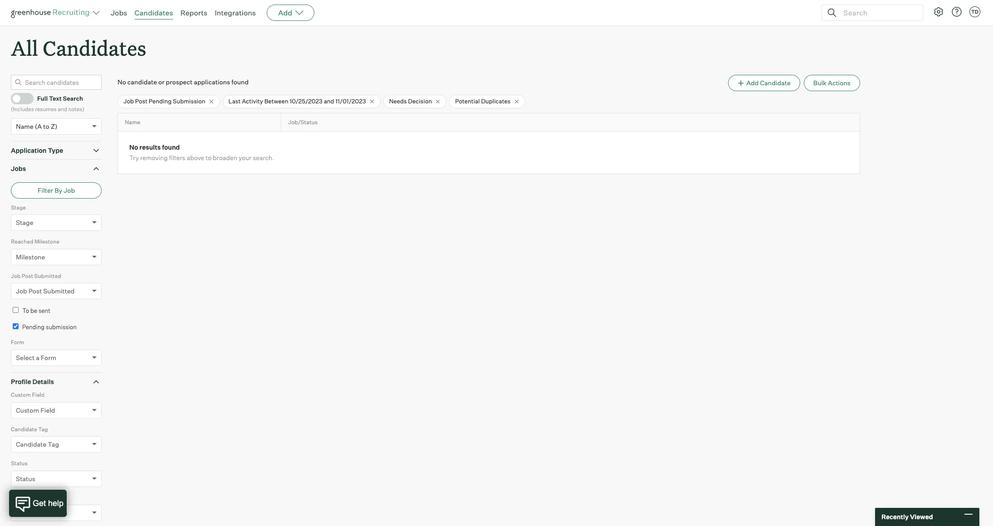 Task type: vqa. For each thing, say whether or not it's contained in the screenshot.
the leftmost to
yes



Task type: describe. For each thing, give the bounding box(es) containing it.
checkmark image
[[15, 95, 22, 101]]

form element
[[11, 338, 102, 373]]

or
[[158, 78, 165, 86]]

0 vertical spatial found
[[232, 78, 249, 86]]

application type
[[11, 147, 63, 154]]

a
[[36, 354, 39, 362]]

last
[[229, 98, 241, 105]]

candidate
[[127, 78, 157, 86]]

needs
[[389, 98, 407, 105]]

recently viewed
[[882, 514, 934, 521]]

select a form
[[16, 354, 56, 362]]

submission
[[46, 324, 77, 331]]

1 horizontal spatial and
[[324, 98, 334, 105]]

0 vertical spatial submitted
[[34, 273, 61, 280]]

broaden
[[213, 154, 237, 162]]

last activity between 10/25/2023 and 11/01/2023
[[229, 98, 366, 105]]

0 horizontal spatial to
[[43, 122, 49, 130]]

filter
[[38, 186, 53, 194]]

your
[[239, 154, 252, 162]]

0 vertical spatial rejection reason
[[11, 495, 55, 502]]

decision
[[408, 98, 432, 105]]

0 vertical spatial post
[[135, 98, 148, 105]]

1 vertical spatial custom field
[[16, 407, 55, 414]]

no candidate or prospect applications found
[[118, 78, 249, 86]]

activity
[[242, 98, 263, 105]]

search.
[[253, 154, 274, 162]]

prospect
[[166, 78, 193, 86]]

filters
[[169, 154, 186, 162]]

stage element
[[11, 203, 102, 238]]

resumes
[[35, 106, 57, 113]]

type
[[48, 147, 63, 154]]

0 vertical spatial candidate tag
[[11, 426, 48, 433]]

pending submission
[[22, 324, 77, 331]]

0 vertical spatial pending
[[149, 98, 172, 105]]

0 vertical spatial status
[[11, 460, 28, 467]]

details
[[32, 378, 54, 386]]

1 vertical spatial candidate
[[11, 426, 37, 433]]

search
[[63, 95, 83, 102]]

all
[[11, 35, 38, 61]]

0 vertical spatial candidates
[[135, 8, 173, 17]]

job/status
[[288, 119, 318, 126]]

1 vertical spatial form
[[41, 354, 56, 362]]

10/25/2023
[[290, 98, 323, 105]]

bulk actions link
[[804, 75, 861, 91]]

potential
[[456, 98, 480, 105]]

2 vertical spatial candidate
[[16, 441, 46, 449]]

add for add candidate
[[747, 79, 759, 87]]

name for name
[[125, 119, 140, 126]]

0 vertical spatial custom field
[[11, 392, 45, 399]]

1 vertical spatial field
[[40, 407, 55, 414]]

reports link
[[181, 8, 208, 17]]

integrations
[[215, 8, 256, 17]]

select
[[16, 354, 35, 362]]

above
[[187, 154, 204, 162]]

bulk
[[814, 79, 827, 87]]

reached milestone
[[11, 238, 59, 245]]

needs decision
[[389, 98, 432, 105]]

name for name (a to z)
[[16, 122, 34, 130]]

integrations link
[[215, 8, 256, 17]]

sent
[[39, 307, 50, 315]]

no results found try removing filters above to broaden your search.
[[129, 144, 274, 162]]

Search candidates field
[[11, 75, 102, 90]]

0 vertical spatial jobs
[[111, 8, 127, 17]]

applications
[[194, 78, 230, 86]]

1 vertical spatial jobs
[[11, 165, 26, 173]]

potential duplicates
[[456, 98, 511, 105]]

job post pending submission
[[123, 98, 205, 105]]

0 vertical spatial job post submitted
[[11, 273, 61, 280]]

to be sent
[[22, 307, 50, 315]]

td
[[972, 9, 979, 15]]

1 vertical spatial milestone
[[16, 253, 45, 261]]

0 vertical spatial field
[[32, 392, 45, 399]]

full
[[37, 95, 48, 102]]

application
[[11, 147, 47, 154]]

to inside no results found try removing filters above to broaden your search.
[[206, 154, 212, 162]]

td button
[[970, 6, 981, 17]]

1 vertical spatial tag
[[48, 441, 59, 449]]



Task type: locate. For each thing, give the bounding box(es) containing it.
submitted down reached milestone element
[[34, 273, 61, 280]]

z)
[[51, 122, 57, 130]]

1 horizontal spatial add
[[747, 79, 759, 87]]

removing
[[140, 154, 168, 162]]

1 vertical spatial and
[[58, 106, 67, 113]]

job post submitted
[[11, 273, 61, 280], [16, 287, 75, 295]]

submitted
[[34, 273, 61, 280], [43, 287, 75, 295]]

by
[[55, 186, 62, 194]]

0 horizontal spatial pending
[[22, 324, 45, 331]]

candidate
[[761, 79, 791, 87], [11, 426, 37, 433], [16, 441, 46, 449]]

form right a
[[41, 354, 56, 362]]

found inside no results found try removing filters above to broaden your search.
[[162, 144, 180, 151]]

1 vertical spatial status
[[16, 475, 35, 483]]

results
[[140, 144, 161, 151]]

status
[[11, 460, 28, 467], [16, 475, 35, 483]]

candidate left bulk
[[761, 79, 791, 87]]

0 horizontal spatial add
[[278, 8, 292, 17]]

0 horizontal spatial jobs
[[11, 165, 26, 173]]

custom down profile details
[[16, 407, 39, 414]]

milestone down stage element
[[34, 238, 59, 245]]

reports
[[181, 8, 208, 17]]

candidate tag down custom field element
[[11, 426, 48, 433]]

recently
[[882, 514, 909, 521]]

reason
[[36, 495, 55, 502], [45, 510, 68, 517]]

0 vertical spatial rejection
[[11, 495, 35, 502]]

form
[[11, 339, 24, 346], [41, 354, 56, 362]]

pending down be
[[22, 324, 45, 331]]

and inside full text search (includes resumes and notes)
[[58, 106, 67, 113]]

status element
[[11, 460, 102, 494]]

1 vertical spatial no
[[129, 144, 138, 151]]

no for no candidate or prospect applications found
[[118, 78, 126, 86]]

1 vertical spatial found
[[162, 144, 180, 151]]

no for no results found try removing filters above to broaden your search.
[[129, 144, 138, 151]]

viewed
[[911, 514, 934, 521]]

to
[[43, 122, 49, 130], [206, 154, 212, 162]]

1 horizontal spatial found
[[232, 78, 249, 86]]

duplicates
[[481, 98, 511, 105]]

tag up status element
[[48, 441, 59, 449]]

name left (a
[[16, 122, 34, 130]]

submitted up sent at the left bottom of page
[[43, 287, 75, 295]]

1 vertical spatial job post submitted
[[16, 287, 75, 295]]

0 horizontal spatial form
[[11, 339, 24, 346]]

1 vertical spatial rejection
[[16, 510, 44, 517]]

and down 'text'
[[58, 106, 67, 113]]

candidate tag element
[[11, 425, 102, 460]]

candidates link
[[135, 8, 173, 17]]

and left "11/01/2023"
[[324, 98, 334, 105]]

to right above
[[206, 154, 212, 162]]

td button
[[968, 5, 983, 19]]

configure image
[[934, 6, 945, 17]]

1 vertical spatial candidate tag
[[16, 441, 59, 449]]

filter by job
[[38, 186, 75, 194]]

found up the last
[[232, 78, 249, 86]]

0 horizontal spatial and
[[58, 106, 67, 113]]

tag
[[38, 426, 48, 433], [48, 441, 59, 449]]

status up rejection reason "element"
[[16, 475, 35, 483]]

1 horizontal spatial to
[[206, 154, 212, 162]]

submission
[[173, 98, 205, 105]]

actions
[[829, 79, 851, 87]]

post down reached on the top
[[22, 273, 33, 280]]

jobs left 'candidates' 'link'
[[111, 8, 127, 17]]

stage
[[11, 204, 26, 211], [16, 219, 33, 227]]

1 vertical spatial custom
[[16, 407, 39, 414]]

candidates right jobs link
[[135, 8, 173, 17]]

reached milestone element
[[11, 238, 102, 272]]

custom field
[[11, 392, 45, 399], [16, 407, 55, 414]]

1 horizontal spatial no
[[129, 144, 138, 151]]

0 vertical spatial reason
[[36, 495, 55, 502]]

1 vertical spatial to
[[206, 154, 212, 162]]

between
[[265, 98, 289, 105]]

be
[[30, 307, 37, 315]]

rejection
[[11, 495, 35, 502], [16, 510, 44, 517]]

greenhouse recruiting image
[[11, 7, 93, 18]]

form down the pending submission "checkbox"
[[11, 339, 24, 346]]

bulk actions
[[814, 79, 851, 87]]

candidate up status element
[[16, 441, 46, 449]]

1 vertical spatial candidates
[[43, 35, 146, 61]]

to
[[22, 307, 29, 315]]

job
[[123, 98, 134, 105], [64, 186, 75, 194], [11, 273, 21, 280], [16, 287, 27, 295]]

jobs link
[[111, 8, 127, 17]]

0 vertical spatial to
[[43, 122, 49, 130]]

post down the candidate at left top
[[135, 98, 148, 105]]

11/01/2023
[[336, 98, 366, 105]]

reached
[[11, 238, 33, 245]]

1 horizontal spatial jobs
[[111, 8, 127, 17]]

post up "to be sent"
[[28, 287, 42, 295]]

1 vertical spatial stage
[[16, 219, 33, 227]]

name up the results
[[125, 119, 140, 126]]

Search text field
[[842, 6, 915, 19]]

name (a to z) option
[[16, 122, 57, 130]]

0 vertical spatial stage
[[11, 204, 26, 211]]

candidate tag up status element
[[16, 441, 59, 449]]

filter by job button
[[11, 182, 102, 199]]

to left z)
[[43, 122, 49, 130]]

no inside no results found try removing filters above to broaden your search.
[[129, 144, 138, 151]]

name (a to z)
[[16, 122, 57, 130]]

no up 'try' in the left of the page
[[129, 144, 138, 151]]

0 horizontal spatial name
[[16, 122, 34, 130]]

post
[[135, 98, 148, 105], [22, 273, 33, 280], [28, 287, 42, 295]]

all candidates
[[11, 35, 146, 61]]

and
[[324, 98, 334, 105], [58, 106, 67, 113]]

profile details
[[11, 378, 54, 386]]

0 vertical spatial form
[[11, 339, 24, 346]]

add candidate
[[747, 79, 791, 87]]

1 vertical spatial add
[[747, 79, 759, 87]]

candidate tag
[[11, 426, 48, 433], [16, 441, 59, 449]]

custom down profile
[[11, 392, 31, 399]]

0 horizontal spatial found
[[162, 144, 180, 151]]

Pending submission checkbox
[[13, 324, 19, 329]]

found
[[232, 78, 249, 86], [162, 144, 180, 151]]

status down candidate tag 'element' at the left
[[11, 460, 28, 467]]

1 vertical spatial reason
[[45, 510, 68, 517]]

custom field element
[[11, 391, 102, 425]]

no left the candidate at left top
[[118, 78, 126, 86]]

0 vertical spatial milestone
[[34, 238, 59, 245]]

profile
[[11, 378, 31, 386]]

no
[[118, 78, 126, 86], [129, 144, 138, 151]]

1 horizontal spatial pending
[[149, 98, 172, 105]]

candidate down custom field element
[[11, 426, 37, 433]]

job inside button
[[64, 186, 75, 194]]

1 vertical spatial rejection reason
[[16, 510, 68, 517]]

1 horizontal spatial form
[[41, 354, 56, 362]]

1 vertical spatial submitted
[[43, 287, 75, 295]]

2 vertical spatial post
[[28, 287, 42, 295]]

add for add
[[278, 8, 292, 17]]

(includes
[[11, 106, 34, 113]]

rejection reason
[[11, 495, 55, 502], [16, 510, 68, 517]]

1 horizontal spatial name
[[125, 119, 140, 126]]

0 vertical spatial and
[[324, 98, 334, 105]]

jobs
[[111, 8, 127, 17], [11, 165, 26, 173]]

add candidate link
[[729, 75, 801, 91]]

candidates
[[135, 8, 173, 17], [43, 35, 146, 61]]

custom
[[11, 392, 31, 399], [16, 407, 39, 414]]

(a
[[35, 122, 42, 130]]

0 vertical spatial candidate
[[761, 79, 791, 87]]

milestone down reached milestone
[[16, 253, 45, 261]]

notes)
[[68, 106, 84, 113]]

found up filters
[[162, 144, 180, 151]]

try
[[129, 154, 139, 162]]

add button
[[267, 5, 315, 21]]

0 horizontal spatial no
[[118, 78, 126, 86]]

job post submitted element
[[11, 272, 102, 306]]

job post submitted down reached milestone element
[[11, 273, 61, 280]]

1 vertical spatial pending
[[22, 324, 45, 331]]

0 vertical spatial no
[[118, 78, 126, 86]]

0 vertical spatial custom
[[11, 392, 31, 399]]

jobs down application
[[11, 165, 26, 173]]

candidates down jobs link
[[43, 35, 146, 61]]

text
[[49, 95, 62, 102]]

To be sent checkbox
[[13, 307, 19, 313]]

tag down custom field element
[[38, 426, 48, 433]]

job post submitted up sent at the left bottom of page
[[16, 287, 75, 295]]

milestone
[[34, 238, 59, 245], [16, 253, 45, 261]]

rejection reason element
[[11, 494, 102, 527]]

1 vertical spatial post
[[22, 273, 33, 280]]

pending down or
[[149, 98, 172, 105]]

0 vertical spatial tag
[[38, 426, 48, 433]]

name
[[125, 119, 140, 126], [16, 122, 34, 130]]

0 vertical spatial add
[[278, 8, 292, 17]]

field
[[32, 392, 45, 399], [40, 407, 55, 414]]

pending
[[149, 98, 172, 105], [22, 324, 45, 331]]

full text search (includes resumes and notes)
[[11, 95, 84, 113]]

add
[[278, 8, 292, 17], [747, 79, 759, 87]]

add inside popup button
[[278, 8, 292, 17]]



